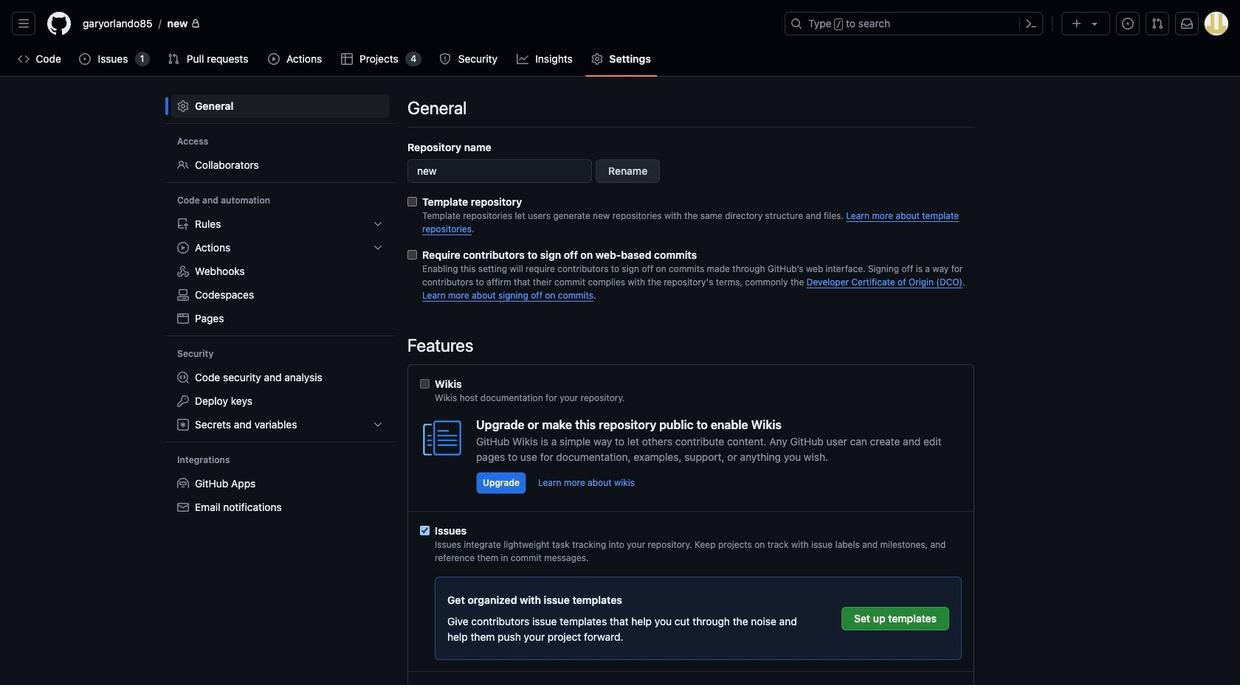 Task type: locate. For each thing, give the bounding box(es) containing it.
graph image
[[517, 53, 528, 65]]

0 horizontal spatial git pull request image
[[167, 53, 179, 65]]

0 vertical spatial issue opened image
[[1122, 18, 1134, 30]]

None checkbox
[[420, 380, 430, 389], [420, 526, 430, 536], [420, 380, 430, 389], [420, 526, 430, 536]]

key image
[[177, 396, 189, 408]]

issue opened image
[[1122, 18, 1134, 30], [79, 53, 91, 65]]

None checkbox
[[408, 197, 417, 207], [408, 250, 417, 260], [408, 197, 417, 207], [408, 250, 417, 260]]

list
[[77, 12, 776, 35], [171, 213, 390, 331], [171, 366, 390, 437], [171, 473, 390, 520]]

browser image
[[177, 313, 189, 325]]

0 vertical spatial git pull request image
[[1152, 18, 1164, 30]]

1 horizontal spatial git pull request image
[[1152, 18, 1164, 30]]

notifications image
[[1181, 18, 1193, 30]]

git pull request image up gear image
[[167, 53, 179, 65]]

1 horizontal spatial issue opened image
[[1122, 18, 1134, 30]]

git pull request image
[[1152, 18, 1164, 30], [167, 53, 179, 65]]

webhook image
[[177, 266, 189, 278]]

shield image
[[439, 53, 451, 65]]

None text field
[[408, 159, 592, 183]]

codescan image
[[177, 372, 189, 384]]

issue opened image right triangle down icon
[[1122, 18, 1134, 30]]

gear image
[[177, 100, 189, 112]]

0 horizontal spatial issue opened image
[[79, 53, 91, 65]]

lock image
[[191, 19, 200, 28]]

mail image
[[177, 502, 189, 514]]

issue opened image right code image
[[79, 53, 91, 65]]

table image
[[341, 53, 353, 65]]

git pull request image left notifications image
[[1152, 18, 1164, 30]]

1 vertical spatial issue opened image
[[79, 53, 91, 65]]



Task type: describe. For each thing, give the bounding box(es) containing it.
issue opened image for the top git pull request icon
[[1122, 18, 1134, 30]]

gear image
[[592, 53, 604, 65]]

people image
[[177, 159, 189, 171]]

wikis image
[[420, 416, 464, 461]]

wikis group
[[420, 377, 962, 405]]

hubot image
[[177, 478, 189, 490]]

triangle down image
[[1089, 18, 1101, 30]]

codespaces image
[[177, 289, 189, 301]]

code image
[[18, 53, 30, 65]]

command palette image
[[1026, 18, 1037, 30]]

homepage image
[[47, 12, 71, 35]]

issue opened image for bottom git pull request icon
[[79, 53, 91, 65]]

plus image
[[1071, 18, 1083, 30]]

1 vertical spatial git pull request image
[[167, 53, 179, 65]]

play image
[[268, 53, 280, 65]]



Task type: vqa. For each thing, say whether or not it's contained in the screenshot.
notifications element
no



